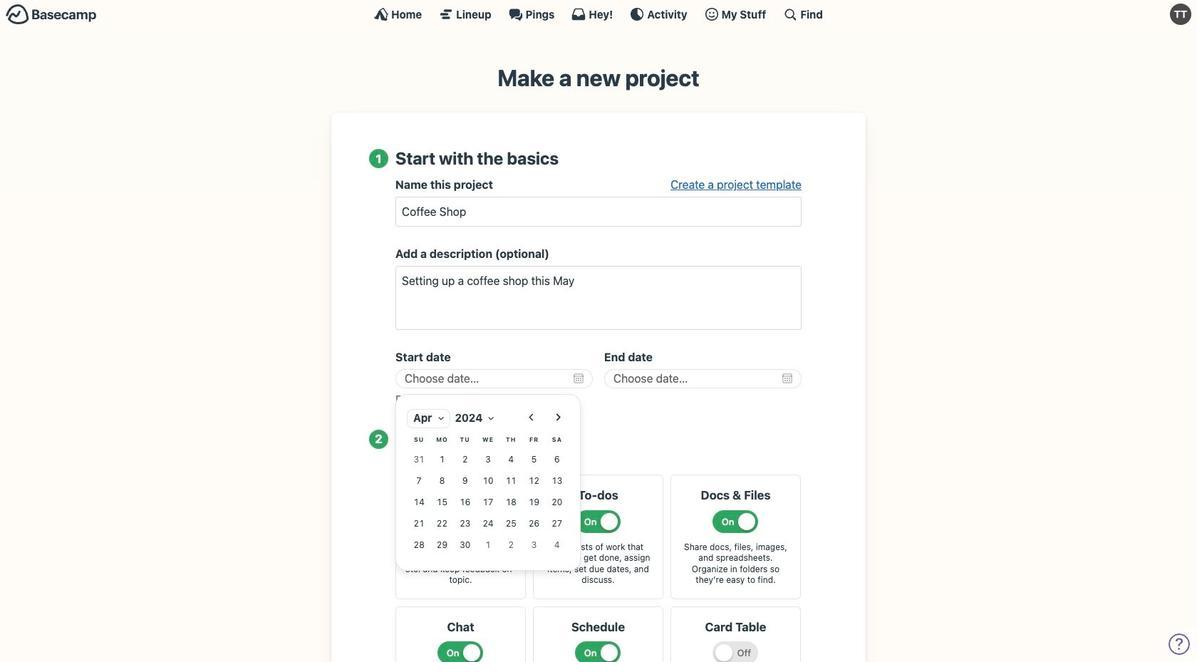 Task type: describe. For each thing, give the bounding box(es) containing it.
switch accounts image
[[6, 4, 97, 26]]

keyboard shortcut: ⌘ + / image
[[784, 7, 798, 21]]

2 choose date… field from the left
[[605, 369, 802, 388]]

1 choose date… field from the left
[[396, 369, 593, 388]]

terry turtle image
[[1171, 4, 1192, 25]]



Task type: vqa. For each thing, say whether or not it's contained in the screenshot.
e.g. Plans and scheduling for expanding the office text box
yes



Task type: locate. For each thing, give the bounding box(es) containing it.
Choose date… field
[[396, 369, 593, 388], [605, 369, 802, 388]]

e.g. Plans and scheduling for expanding the office text field
[[396, 266, 802, 330]]

e.g. Office Renovation text field
[[396, 197, 802, 227]]

0 horizontal spatial choose date… field
[[396, 369, 593, 388]]

main element
[[0, 0, 1198, 28]]

1 horizontal spatial choose date… field
[[605, 369, 802, 388]]



